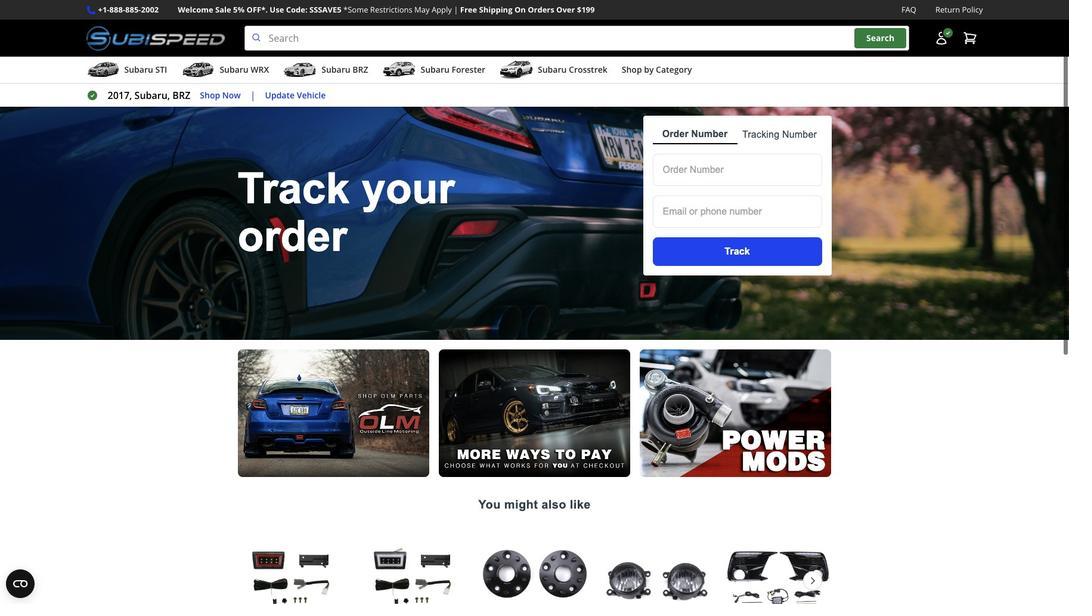 Task type: describe. For each thing, give the bounding box(es) containing it.
update vehicle button
[[265, 89, 326, 102]]

update vehicle
[[265, 89, 326, 101]]

faq link
[[902, 4, 917, 16]]

+1-888-885-2002
[[98, 4, 159, 15]]

subaru sti button
[[86, 59, 167, 83]]

subaru crosstrek
[[538, 64, 608, 75]]

*some restrictions may apply | free shipping on orders over $199
[[344, 4, 595, 15]]

search
[[867, 32, 895, 44]]

shop by category button
[[622, 59, 692, 83]]

a subaru crosstrek thumbnail image image
[[500, 61, 533, 79]]

1 horizontal spatial |
[[454, 4, 458, 15]]

subaru for subaru forester
[[421, 64, 450, 75]]

return policy
[[936, 4, 984, 15]]

off*.
[[247, 4, 268, 15]]

forester
[[452, 64, 486, 75]]

brz inside dropdown button
[[353, 64, 368, 75]]

*some
[[344, 4, 368, 15]]

may
[[415, 4, 430, 15]]

on
[[515, 4, 526, 15]]

5%
[[233, 4, 245, 15]]

open widget image
[[6, 570, 35, 598]]

a subaru sti thumbnail image image
[[86, 61, 120, 79]]

use
[[270, 4, 284, 15]]

free
[[460, 4, 477, 15]]

885-
[[125, 4, 141, 15]]

subaru for subaru wrx
[[220, 64, 249, 75]]

policy
[[963, 4, 984, 15]]

+1-
[[98, 4, 110, 15]]

code:
[[286, 4, 308, 15]]

1 vertical spatial brz
[[173, 89, 191, 102]]

subaru,
[[135, 89, 170, 102]]

button image
[[935, 31, 949, 45]]

search input field
[[244, 26, 910, 51]]

subaru for subaru crosstrek
[[538, 64, 567, 75]]

a subaru wrx thumbnail image image
[[182, 61, 215, 79]]

subaru sti
[[124, 64, 167, 75]]

update
[[265, 89, 295, 101]]

subaru wrx button
[[182, 59, 269, 83]]

category
[[656, 64, 692, 75]]

shipping
[[479, 4, 513, 15]]



Task type: locate. For each thing, give the bounding box(es) containing it.
subaru up now
[[220, 64, 249, 75]]

shop inside dropdown button
[[622, 64, 642, 75]]

+1-888-885-2002 link
[[98, 4, 159, 16]]

restrictions
[[370, 4, 413, 15]]

subaru for subaru brz
[[322, 64, 351, 75]]

2 subaru from the left
[[220, 64, 249, 75]]

subaru wrx
[[220, 64, 269, 75]]

brz right the subaru,
[[173, 89, 191, 102]]

subaru left forester
[[421, 64, 450, 75]]

now
[[222, 89, 241, 101]]

4 subaru from the left
[[421, 64, 450, 75]]

brz left a subaru forester thumbnail image
[[353, 64, 368, 75]]

1 horizontal spatial shop
[[622, 64, 642, 75]]

a subaru brz thumbnail image image
[[284, 61, 317, 79]]

subaru left sti
[[124, 64, 153, 75]]

shop left now
[[200, 89, 220, 101]]

return policy link
[[936, 4, 984, 16]]

| left free
[[454, 4, 458, 15]]

sale
[[215, 4, 231, 15]]

vehicle
[[297, 89, 326, 101]]

subaru crosstrek button
[[500, 59, 608, 83]]

sssave5
[[310, 4, 342, 15]]

subaru inside 'dropdown button'
[[421, 64, 450, 75]]

1 vertical spatial shop
[[200, 89, 220, 101]]

welcome
[[178, 4, 213, 15]]

return
[[936, 4, 961, 15]]

888-
[[110, 4, 125, 15]]

orders
[[528, 4, 555, 15]]

2017,
[[108, 89, 132, 102]]

shop
[[622, 64, 642, 75], [200, 89, 220, 101]]

subaru brz
[[322, 64, 368, 75]]

subaru left crosstrek
[[538, 64, 567, 75]]

0 horizontal spatial brz
[[173, 89, 191, 102]]

|
[[454, 4, 458, 15], [250, 89, 256, 102]]

over
[[557, 4, 575, 15]]

0 vertical spatial brz
[[353, 64, 368, 75]]

0 horizontal spatial |
[[250, 89, 256, 102]]

2017, subaru, brz
[[108, 89, 191, 102]]

subaru up "vehicle"
[[322, 64, 351, 75]]

shop for shop now
[[200, 89, 220, 101]]

shop now link
[[200, 89, 241, 102]]

sti
[[155, 64, 167, 75]]

faq
[[902, 4, 917, 15]]

0 vertical spatial |
[[454, 4, 458, 15]]

1 horizontal spatial brz
[[353, 64, 368, 75]]

wrx
[[251, 64, 269, 75]]

subaru brz button
[[284, 59, 368, 83]]

1 vertical spatial |
[[250, 89, 256, 102]]

by
[[645, 64, 654, 75]]

brz
[[353, 64, 368, 75], [173, 89, 191, 102]]

subaru
[[124, 64, 153, 75], [220, 64, 249, 75], [322, 64, 351, 75], [421, 64, 450, 75], [538, 64, 567, 75]]

shop now
[[200, 89, 241, 101]]

| right now
[[250, 89, 256, 102]]

shop by category
[[622, 64, 692, 75]]

shop left by
[[622, 64, 642, 75]]

subaru forester button
[[383, 59, 486, 83]]

search button
[[855, 28, 907, 48]]

apply
[[432, 4, 452, 15]]

3 subaru from the left
[[322, 64, 351, 75]]

subaru forester
[[421, 64, 486, 75]]

0 horizontal spatial shop
[[200, 89, 220, 101]]

$199
[[577, 4, 595, 15]]

0 vertical spatial shop
[[622, 64, 642, 75]]

welcome sale 5% off*. use code: sssave5
[[178, 4, 342, 15]]

5 subaru from the left
[[538, 64, 567, 75]]

crosstrek
[[569, 64, 608, 75]]

subispeed logo image
[[86, 26, 225, 51]]

1 subaru from the left
[[124, 64, 153, 75]]

2002
[[141, 4, 159, 15]]

a subaru forester thumbnail image image
[[383, 61, 416, 79]]

subaru for subaru sti
[[124, 64, 153, 75]]

shop for shop by category
[[622, 64, 642, 75]]



Task type: vqa. For each thing, say whether or not it's contained in the screenshot.
"sssave5"
yes



